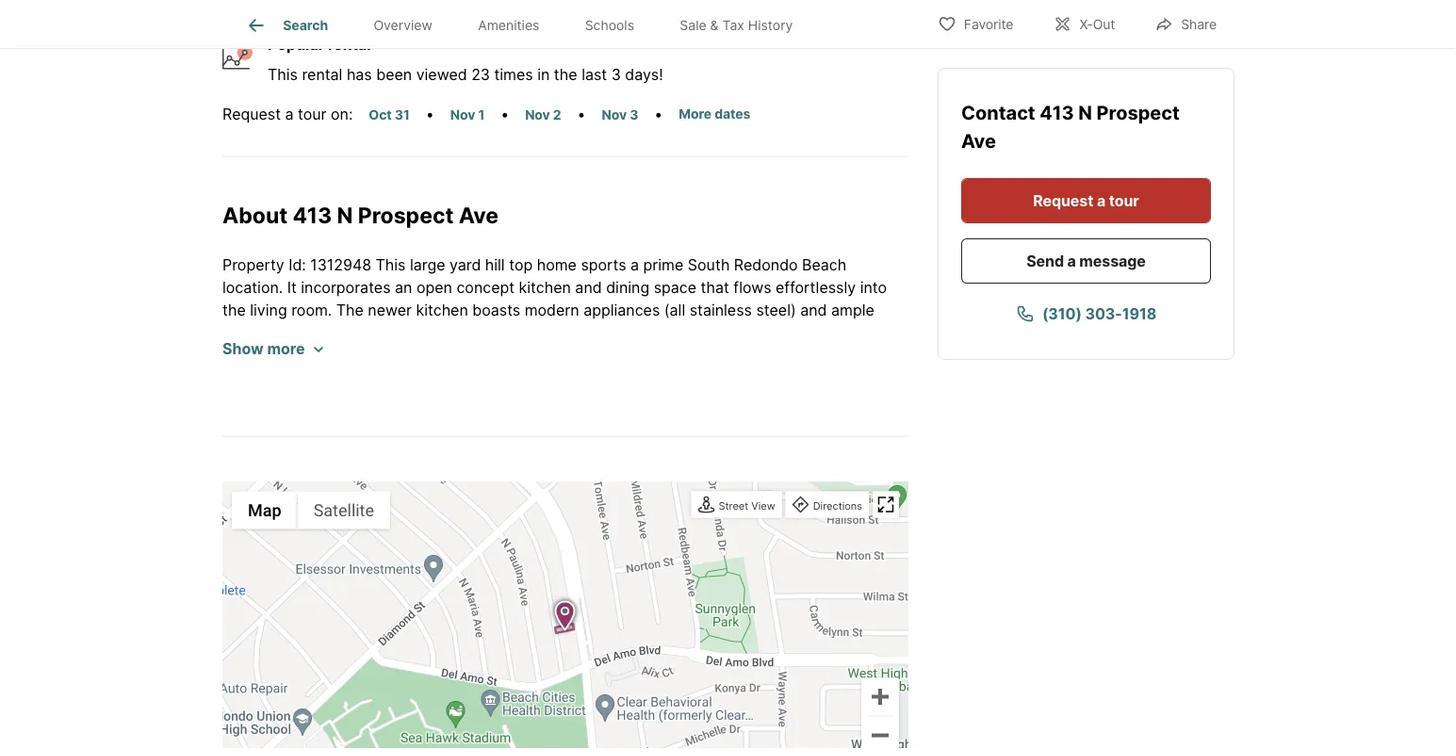 Task type: vqa. For each thing, say whether or not it's contained in the screenshot.
School within San Francisco Unified School District
no



Task type: locate. For each thing, give the bounding box(es) containing it.
favorite button
[[922, 4, 1030, 43]]

0 vertical spatial kitchen
[[519, 278, 571, 297]]

0 horizontal spatial &
[[533, 391, 543, 410]]

rental down popular rental
[[302, 66, 343, 84]]

ave down contact
[[962, 130, 996, 153]]

2 horizontal spatial nov
[[602, 107, 627, 123]]

cabinets
[[222, 324, 283, 342]]

1 vertical spatial prospect
[[358, 202, 454, 229]]

& up view!
[[533, 391, 543, 410]]

0 horizontal spatial ave
[[459, 202, 499, 229]]

2b-
[[276, 414, 302, 432]]

(off
[[422, 346, 447, 365]]

an
[[395, 278, 412, 297], [376, 369, 393, 387]]

chair.
[[547, 391, 585, 410]]

1 horizontal spatial n
[[1079, 101, 1093, 124]]

share
[[1182, 16, 1217, 33]]

also up kitchen).
[[517, 324, 546, 342]]

full down stainless
[[719, 324, 740, 342]]

the up every
[[646, 346, 669, 365]]

0 horizontal spatial large
[[410, 256, 446, 274]]

queen
[[311, 391, 355, 410]]

0 vertical spatial prospect
[[1097, 101, 1180, 124]]

property up location.
[[222, 256, 284, 274]]

0 horizontal spatial full
[[472, 369, 493, 387]]

3 • from the left
[[577, 105, 586, 124]]

1 horizontal spatial the
[[563, 346, 591, 365]]

0 horizontal spatial tour
[[298, 105, 327, 124]]

• right 2
[[577, 105, 586, 124]]

ave
[[962, 130, 996, 153], [459, 202, 499, 229]]

computer
[[422, 391, 490, 410]]

modern
[[525, 301, 580, 319]]

1 horizontal spatial ave
[[962, 130, 996, 153]]

413
[[1040, 101, 1074, 124], [293, 202, 332, 229]]

0 horizontal spatial as
[[222, 346, 239, 365]]

2 property from the top
[[222, 482, 284, 500]]

0 vertical spatial at
[[241, 391, 255, 410]]

property id: 1312948 this large yard hill top home sports a prime south redondo beach location. it incorporates an open concept kitchen and dining space that flows effortlessly into the living room. the newer kitchen boasts modern appliances (all stainless steel) and ample cabinets and granite countertop. there's also two bedrooms and one full bath on the main floor as well as the laundry room (off of the kitchen). the rest of the bedrooms are located upstairs where you'll also find an additional full bathroom. best of all, every bedroom is large enough to fit at least a queen bed and computer desk & chair. one even features walk-in closet, and private 2b-size deck with 180 degree city view! there's also a lush backyard (patio included!) for all to enjoy, walking distance to top-rated schools, vons, restaurants, and pier!! apply at turbotenant: http://rental.turbotenant.com/p/413-n-prospect-ave-redondo-beach-ca/1312948 property id 1312948
[[222, 256, 902, 500]]

apply
[[813, 437, 853, 455]]

rental for this
[[302, 66, 343, 84]]

size
[[302, 414, 330, 432]]

0 horizontal spatial nov
[[450, 107, 475, 123]]

n up incorporates
[[337, 202, 353, 229]]

3 down days!
[[630, 107, 639, 123]]

2 vertical spatial also
[[621, 414, 650, 432]]

2 • from the left
[[501, 105, 509, 124]]

1 horizontal spatial large
[[781, 369, 817, 387]]

1 vertical spatial 3
[[630, 107, 639, 123]]

large
[[410, 256, 446, 274], [781, 369, 817, 387]]

also up queen
[[311, 369, 340, 387]]

yard
[[450, 256, 481, 274]]

1 horizontal spatial this
[[376, 256, 406, 274]]

rental
[[328, 35, 371, 54], [302, 66, 343, 84]]

in down is
[[763, 391, 775, 410]]

1 vertical spatial n
[[337, 202, 353, 229]]

0 vertical spatial rental
[[328, 35, 371, 54]]

1 vertical spatial this
[[376, 256, 406, 274]]

request up send
[[1034, 191, 1094, 210]]

303-
[[1086, 305, 1123, 323]]

incorporates
[[301, 278, 391, 297]]

nov for nov 2
[[525, 107, 550, 123]]

1 vertical spatial property
[[222, 482, 284, 500]]

0 vertical spatial in
[[538, 66, 550, 84]]

city
[[492, 414, 518, 432]]

1 vertical spatial 413
[[293, 202, 332, 229]]

redondo
[[734, 256, 798, 274]]

(patio
[[770, 414, 812, 432]]

1 horizontal spatial 3
[[630, 107, 639, 123]]

stainless
[[690, 301, 752, 319]]

at right fit at left bottom
[[241, 391, 255, 410]]

as left 'well'
[[222, 346, 239, 365]]

n right contact
[[1079, 101, 1093, 124]]

share button
[[1139, 4, 1233, 43]]

to down upstairs
[[879, 369, 893, 387]]

2 horizontal spatial also
[[621, 414, 650, 432]]

this
[[268, 66, 298, 84], [376, 256, 406, 274]]

1 horizontal spatial full
[[719, 324, 740, 342]]

this rental has been viewed 23 times in the last 3 days!
[[268, 66, 663, 84]]

1 vertical spatial in
[[763, 391, 775, 410]]

this up newer
[[376, 256, 406, 274]]

0 horizontal spatial this
[[268, 66, 298, 84]]

send a message
[[1027, 252, 1146, 270]]

0 vertical spatial large
[[410, 256, 446, 274]]

nov down last
[[602, 107, 627, 123]]

1312948 right id
[[306, 482, 367, 500]]

1 horizontal spatial 413
[[1040, 101, 1074, 124]]

and down (all
[[657, 324, 684, 342]]

bedroom
[[698, 369, 762, 387]]

1 horizontal spatial tour
[[1109, 191, 1140, 210]]

beach
[[802, 256, 847, 274]]

and down enough
[[831, 391, 858, 410]]

tour up message
[[1109, 191, 1140, 210]]

&
[[710, 17, 719, 33], [533, 391, 543, 410]]

satellite button
[[298, 491, 390, 529]]

0 vertical spatial the
[[336, 301, 364, 319]]

least
[[259, 391, 294, 410]]

rest
[[595, 346, 623, 365]]

1 horizontal spatial bedrooms
[[673, 346, 745, 365]]

and down sports
[[575, 278, 602, 297]]

3 right last
[[612, 66, 621, 84]]

to right all
[[266, 437, 281, 455]]

menu bar containing map
[[232, 491, 390, 529]]

ave inside 413 n prospect ave
[[962, 130, 996, 153]]

1 vertical spatial there's
[[564, 414, 617, 432]]

bedrooms down one
[[673, 346, 745, 365]]

large down located
[[781, 369, 817, 387]]

1 horizontal spatial to
[[455, 437, 469, 455]]

tour left on: in the top of the page
[[298, 105, 327, 124]]

space
[[654, 278, 697, 297]]

413 inside 413 n prospect ave
[[1040, 101, 1074, 124]]

nov left 2
[[525, 107, 550, 123]]

1 vertical spatial rental
[[302, 66, 343, 84]]

0 vertical spatial this
[[268, 66, 298, 84]]

request down the popular
[[222, 105, 281, 124]]

the up you'll in the left of the page
[[296, 346, 319, 365]]

and up with
[[391, 391, 418, 410]]

0 horizontal spatial bedrooms
[[581, 324, 653, 342]]

0 horizontal spatial n
[[337, 202, 353, 229]]

full up computer
[[472, 369, 493, 387]]

tour inside button
[[1109, 191, 1140, 210]]

directions
[[813, 499, 863, 512]]

street
[[719, 499, 749, 512]]

in
[[538, 66, 550, 84], [763, 391, 775, 410]]

0 vertical spatial n
[[1079, 101, 1093, 124]]

(all
[[664, 301, 686, 319]]

ave up yard
[[459, 202, 499, 229]]

(310) 303-1918 link
[[962, 291, 1211, 337]]

closet,
[[780, 391, 827, 410]]

to down degree
[[455, 437, 469, 455]]

1 horizontal spatial prospect
[[1097, 101, 1180, 124]]

nov left 1 at the top left of the page
[[450, 107, 475, 123]]

1 vertical spatial also
[[311, 369, 340, 387]]

0 horizontal spatial kitchen
[[416, 301, 468, 319]]

walk-
[[724, 391, 763, 410]]

popular rental
[[268, 35, 371, 54]]

room
[[381, 346, 418, 365]]

2 as from the left
[[275, 346, 292, 365]]

& left tax
[[710, 17, 719, 33]]

as up you'll in the left of the page
[[275, 346, 292, 365]]

• right 1 at the top left of the page
[[501, 105, 509, 124]]

3 nov from the left
[[602, 107, 627, 123]]

there's down boasts
[[460, 324, 513, 342]]

0 horizontal spatial there's
[[460, 324, 513, 342]]

2 nov from the left
[[525, 107, 550, 123]]

& inside property id: 1312948 this large yard hill top home sports a prime south redondo beach location. it incorporates an open concept kitchen and dining space that flows effortlessly into the living room. the newer kitchen boasts modern appliances (all stainless steel) and ample cabinets and granite countertop. there's also two bedrooms and one full bath on the main floor as well as the laundry room (off of the kitchen). the rest of the bedrooms are located upstairs where you'll also find an additional full bathroom. best of all, every bedroom is large enough to fit at least a queen bed and computer desk & chair. one even features walk-in closet, and private 2b-size deck with 180 degree city view! there's also a lush backyard (patio included!) for all to enjoy, walking distance to top-rated schools, vons, restaurants, and pier!! apply at turbotenant: http://rental.turbotenant.com/p/413-n-prospect-ave-redondo-beach-ca/1312948 property id 1312948
[[533, 391, 543, 410]]

4 • from the left
[[655, 105, 663, 124]]

0 horizontal spatial 3
[[612, 66, 621, 84]]

sale & tax history tab
[[657, 3, 816, 48]]

• right 31
[[426, 105, 434, 124]]

x-
[[1080, 16, 1093, 33]]

distance
[[390, 437, 450, 455]]

0 horizontal spatial at
[[241, 391, 255, 410]]

sale & tax history
[[680, 17, 793, 33]]

this down the popular
[[268, 66, 298, 84]]

0 vertical spatial full
[[719, 324, 740, 342]]

a left on: in the top of the page
[[285, 105, 294, 124]]

1 • from the left
[[426, 105, 434, 124]]

0 vertical spatial tour
[[298, 105, 327, 124]]

at up ca/1312948
[[858, 437, 872, 455]]

413 up request a tour
[[1040, 101, 1074, 124]]

search
[[283, 17, 328, 33]]

0 vertical spatial bedrooms
[[581, 324, 653, 342]]

the up 'best'
[[563, 346, 591, 365]]

of right (off
[[451, 346, 466, 365]]

in right the times
[[538, 66, 550, 84]]

rental up has
[[328, 35, 371, 54]]

there's
[[460, 324, 513, 342], [564, 414, 617, 432]]

tour for request a tour
[[1109, 191, 1140, 210]]

the right on
[[803, 324, 826, 342]]

kitchen up modern
[[519, 278, 571, 297]]

search link
[[245, 14, 328, 37]]

1 vertical spatial an
[[376, 369, 393, 387]]

schools
[[585, 17, 634, 33]]

0 vertical spatial 413
[[1040, 101, 1074, 124]]

• for nov 1
[[501, 105, 509, 124]]

0 horizontal spatial an
[[376, 369, 393, 387]]

enjoy,
[[285, 437, 327, 455]]

0 vertical spatial also
[[517, 324, 546, 342]]

nov for nov 3
[[602, 107, 627, 123]]

1 horizontal spatial nov
[[525, 107, 550, 123]]

1 vertical spatial &
[[533, 391, 543, 410]]

a up dining
[[631, 256, 639, 274]]

street view
[[719, 499, 776, 512]]

main
[[831, 324, 865, 342]]

1 vertical spatial at
[[858, 437, 872, 455]]

in inside property id: 1312948 this large yard hill top home sports a prime south redondo beach location. it incorporates an open concept kitchen and dining space that flows effortlessly into the living room. the newer kitchen boasts modern appliances (all stainless steel) and ample cabinets and granite countertop. there's also two bedrooms and one full bath on the main floor as well as the laundry room (off of the kitchen). the rest of the bedrooms are located upstairs where you'll also find an additional full bathroom. best of all, every bedroom is large enough to fit at least a queen bed and computer desk & chair. one even features walk-in closet, and private 2b-size deck with 180 degree city view! there's also a lush backyard (patio included!) for all to enjoy, walking distance to top-rated schools, vons, restaurants, and pier!! apply at turbotenant: http://rental.turbotenant.com/p/413-n-prospect-ave-redondo-beach-ca/1312948 property id 1312948
[[763, 391, 775, 410]]

1 horizontal spatial &
[[710, 17, 719, 33]]

and down backyard
[[742, 437, 769, 455]]

1 vertical spatial tour
[[1109, 191, 1140, 210]]

tour for request a tour on:
[[298, 105, 327, 124]]

large up the open
[[410, 256, 446, 274]]

walking
[[331, 437, 385, 455]]

n inside 413 n prospect ave
[[1079, 101, 1093, 124]]

request for request a tour
[[1034, 191, 1094, 210]]

1 horizontal spatial request
[[1034, 191, 1094, 210]]

2 horizontal spatial of
[[627, 346, 641, 365]]

bath
[[744, 324, 777, 342]]

1 property from the top
[[222, 256, 284, 274]]

• left more
[[655, 105, 663, 124]]

0 vertical spatial request
[[222, 105, 281, 124]]

0 horizontal spatial the
[[336, 301, 364, 319]]

1312948 up incorporates
[[310, 256, 372, 274]]

1 vertical spatial full
[[472, 369, 493, 387]]

nov 3 button
[[594, 104, 647, 126]]

rated
[[504, 437, 542, 455]]

sale
[[680, 17, 707, 33]]

send
[[1027, 252, 1064, 270]]

1 horizontal spatial as
[[275, 346, 292, 365]]

also
[[517, 324, 546, 342], [311, 369, 340, 387], [621, 414, 650, 432]]

0 vertical spatial ave
[[962, 130, 996, 153]]

property down turbotenant:
[[222, 482, 284, 500]]

desk
[[495, 391, 529, 410]]

kitchen down the open
[[416, 301, 468, 319]]

and down effortlessly on the top of page
[[801, 301, 827, 319]]

request a tour
[[1034, 191, 1140, 210]]

of up all,
[[627, 346, 641, 365]]

on:
[[331, 105, 353, 124]]

1 horizontal spatial there's
[[564, 414, 617, 432]]

menu bar
[[232, 491, 390, 529]]

there's down one
[[564, 414, 617, 432]]

for
[[222, 437, 242, 455]]

1 horizontal spatial kitchen
[[519, 278, 571, 297]]

the down incorporates
[[336, 301, 364, 319]]

413 up id:
[[293, 202, 332, 229]]

also down even
[[621, 414, 650, 432]]

restaurants,
[[653, 437, 738, 455]]

0 vertical spatial property
[[222, 256, 284, 274]]

history
[[748, 17, 793, 33]]

a right send
[[1068, 252, 1076, 270]]

1 vertical spatial 1312948
[[306, 482, 367, 500]]

1 vertical spatial kitchen
[[416, 301, 468, 319]]

0 horizontal spatial request
[[222, 105, 281, 124]]

top
[[509, 256, 533, 274]]

1
[[478, 107, 485, 123]]

full
[[719, 324, 740, 342], [472, 369, 493, 387]]

of left all,
[[611, 369, 625, 387]]

1 vertical spatial request
[[1034, 191, 1094, 210]]

even
[[623, 391, 657, 410]]

been
[[376, 66, 412, 84]]

1 nov from the left
[[450, 107, 475, 123]]

3
[[612, 66, 621, 84], [630, 107, 639, 123]]

an up newer
[[395, 278, 412, 297]]

about
[[222, 202, 288, 229]]

1 horizontal spatial an
[[395, 278, 412, 297]]

tab list
[[222, 0, 831, 48]]

nov 2 button
[[517, 104, 570, 126]]

an up the bed
[[376, 369, 393, 387]]

1 horizontal spatial in
[[763, 391, 775, 410]]

rental for popular
[[328, 35, 371, 54]]

0 vertical spatial &
[[710, 17, 719, 33]]

schools tab
[[562, 3, 657, 48]]

(310) 303-1918
[[1043, 305, 1157, 323]]

0 horizontal spatial 413
[[293, 202, 332, 229]]

oct 31
[[369, 107, 410, 123]]

request inside button
[[1034, 191, 1094, 210]]

bedrooms down appliances on the top left
[[581, 324, 653, 342]]

tour
[[298, 105, 327, 124], [1109, 191, 1140, 210]]

and
[[575, 278, 602, 297], [801, 301, 827, 319], [287, 324, 314, 342], [657, 324, 684, 342], [391, 391, 418, 410], [831, 391, 858, 410], [742, 437, 769, 455]]

0 horizontal spatial of
[[451, 346, 466, 365]]



Task type: describe. For each thing, give the bounding box(es) containing it.
the left last
[[554, 66, 578, 84]]

viewed
[[416, 66, 467, 84]]

open
[[417, 278, 452, 297]]

request for request a tour on:
[[222, 105, 281, 124]]

map region
[[98, 471, 1063, 749]]

dining
[[606, 278, 650, 297]]

• for nov 2
[[577, 105, 586, 124]]

more dates
[[679, 106, 751, 122]]

deck
[[334, 414, 369, 432]]

one
[[589, 391, 618, 410]]

x-out button
[[1037, 4, 1132, 43]]

tab list containing search
[[222, 0, 831, 48]]

redondo-
[[699, 459, 765, 478]]

this inside property id: 1312948 this large yard hill top home sports a prime south redondo beach location. it incorporates an open concept kitchen and dining space that flows effortlessly into the living room. the newer kitchen boasts modern appliances (all stainless steel) and ample cabinets and granite countertop. there's also two bedrooms and one full bath on the main floor as well as the laundry room (off of the kitchen). the rest of the bedrooms are located upstairs where you'll also find an additional full bathroom. best of all, every bedroom is large enough to fit at least a queen bed and computer desk & chair. one even features walk-in closet, and private 2b-size deck with 180 degree city view! there's also a lush backyard (patio included!) for all to enjoy, walking distance to top-rated schools, vons, restaurants, and pier!! apply at turbotenant: http://rental.turbotenant.com/p/413-n-prospect-ave-redondo-beach-ca/1312948 property id 1312948
[[376, 256, 406, 274]]

1 horizontal spatial also
[[517, 324, 546, 342]]

oct
[[369, 107, 392, 123]]

concept
[[457, 278, 515, 297]]

all,
[[630, 369, 649, 387]]

pier!!
[[773, 437, 808, 455]]

1 horizontal spatial of
[[611, 369, 625, 387]]

popular
[[268, 35, 325, 54]]

1 horizontal spatial at
[[858, 437, 872, 455]]

0 horizontal spatial also
[[311, 369, 340, 387]]

out
[[1093, 16, 1116, 33]]

31
[[395, 107, 410, 123]]

id
[[289, 482, 302, 500]]

413 n prospect ave
[[962, 101, 1180, 153]]

180
[[408, 414, 434, 432]]

schools,
[[546, 437, 605, 455]]

flows
[[734, 278, 772, 297]]

amenities
[[478, 17, 540, 33]]

home
[[537, 256, 577, 274]]

1 as from the left
[[222, 346, 239, 365]]

nov 2
[[525, 107, 561, 123]]

show more button
[[222, 338, 324, 360]]

effortlessly
[[776, 278, 856, 297]]

on
[[781, 324, 799, 342]]

• for nov 3
[[655, 105, 663, 124]]

1 vertical spatial large
[[781, 369, 817, 387]]

(310) 303-1918 button
[[962, 291, 1211, 337]]

are
[[749, 346, 772, 365]]

a right the least
[[298, 391, 306, 410]]

living
[[250, 301, 287, 319]]

sports
[[581, 256, 627, 274]]

with
[[373, 414, 404, 432]]

2
[[553, 107, 561, 123]]

prospect inside 413 n prospect ave
[[1097, 101, 1180, 124]]

bed
[[359, 391, 387, 410]]

appliances
[[584, 301, 660, 319]]

features
[[661, 391, 720, 410]]

3 inside button
[[630, 107, 639, 123]]

show
[[222, 340, 264, 358]]

0 vertical spatial 1312948
[[310, 256, 372, 274]]

into
[[860, 278, 887, 297]]

kitchen).
[[497, 346, 559, 365]]

1 vertical spatial bedrooms
[[673, 346, 745, 365]]

2 horizontal spatial to
[[879, 369, 893, 387]]

http://rental.turbotenant.com/p/413-
[[321, 459, 581, 478]]

times
[[494, 66, 533, 84]]

tax
[[723, 17, 745, 33]]

south
[[688, 256, 730, 274]]

last
[[582, 66, 607, 84]]

is
[[766, 369, 777, 387]]

the down location.
[[222, 301, 246, 319]]

you'll
[[271, 369, 307, 387]]

• for oct 31
[[426, 105, 434, 124]]

overview tab
[[351, 3, 455, 48]]

0 vertical spatial an
[[395, 278, 412, 297]]

(310)
[[1043, 305, 1082, 323]]

ave-
[[667, 459, 699, 478]]

days!
[[625, 66, 663, 84]]

ca/1312948
[[816, 459, 900, 478]]

x-out
[[1080, 16, 1116, 33]]

show more
[[222, 340, 305, 358]]

1 vertical spatial the
[[563, 346, 591, 365]]

bathroom.
[[497, 369, 570, 387]]

0 vertical spatial there's
[[460, 324, 513, 342]]

request a tour on:
[[222, 105, 353, 124]]

private
[[222, 414, 272, 432]]

beach-
[[765, 459, 816, 478]]

a up message
[[1097, 191, 1106, 210]]

room.
[[291, 301, 332, 319]]

fit
[[222, 391, 237, 410]]

turbotenant:
[[222, 459, 316, 478]]

0 horizontal spatial in
[[538, 66, 550, 84]]

granite
[[318, 324, 368, 342]]

ample
[[832, 301, 875, 319]]

where
[[222, 369, 267, 387]]

map button
[[232, 491, 298, 529]]

nov 1
[[450, 107, 485, 123]]

oct 31 button
[[360, 104, 418, 126]]

& inside tab
[[710, 17, 719, 33]]

1 vertical spatial ave
[[459, 202, 499, 229]]

0 horizontal spatial prospect
[[358, 202, 454, 229]]

amenities tab
[[455, 3, 562, 48]]

more dates button
[[671, 103, 759, 125]]

nov for nov 1
[[450, 107, 475, 123]]

favorite
[[964, 16, 1014, 33]]

message
[[1080, 252, 1146, 270]]

upstairs
[[833, 346, 890, 365]]

0 horizontal spatial to
[[266, 437, 281, 455]]

more
[[267, 340, 305, 358]]

satellite
[[314, 500, 374, 520]]

about 413 n prospect ave
[[222, 202, 499, 229]]

and down 'room.'
[[287, 324, 314, 342]]

the left kitchen).
[[470, 346, 493, 365]]

contact
[[962, 101, 1040, 124]]

view
[[752, 499, 776, 512]]

0 vertical spatial 3
[[612, 66, 621, 84]]

all
[[246, 437, 262, 455]]

more
[[679, 106, 712, 122]]

backyard
[[700, 414, 766, 432]]

nov 1 button
[[442, 104, 493, 126]]

a left lush
[[654, 414, 663, 432]]

enough
[[821, 369, 875, 387]]



